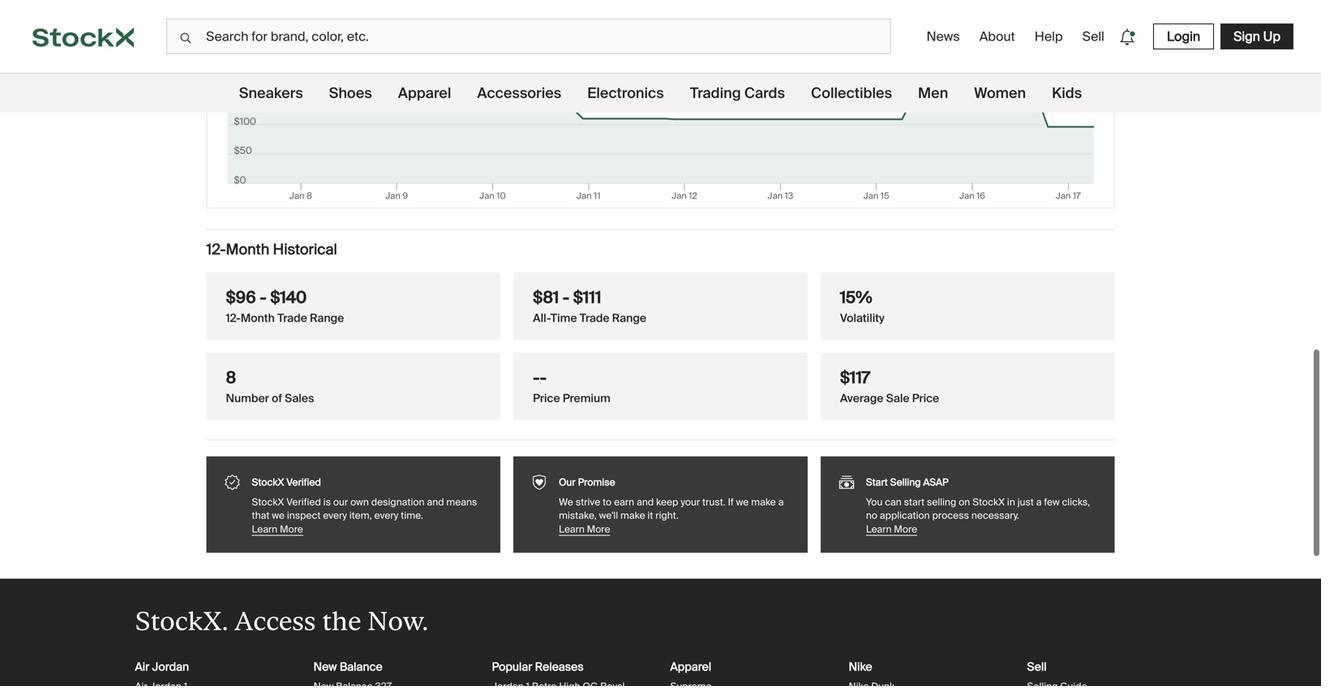 Task type: describe. For each thing, give the bounding box(es) containing it.
login button
[[1153, 24, 1214, 49]]

jordan
[[152, 660, 189, 675]]

sign up
[[1234, 28, 1281, 45]]

news link
[[920, 21, 967, 52]]

sell for 'sell' link inside the sell list
[[1027, 660, 1047, 675]]

designation
[[371, 497, 425, 509]]

range for $111
[[612, 311, 646, 326]]

more inside start selling asap you can start selling on stockx in just a few clicks, no application process necessary. learn more
[[894, 524, 917, 536]]

6m button
[[363, 14, 434, 33]]

air
[[135, 660, 149, 675]]

cards
[[744, 84, 785, 103]]

is
[[323, 497, 331, 509]]

learn inside 'stockx verified stockx verified is our own designation and means that we inspect every item, every time. learn more'
[[252, 524, 277, 536]]

apparel for top apparel link
[[398, 84, 451, 103]]

process
[[932, 510, 969, 523]]

view
[[1026, 15, 1054, 32]]

we for that
[[272, 510, 285, 523]]

and inside 'stockx verified stockx verified is our own designation and means that we inspect every item, every time. learn more'
[[427, 497, 444, 509]]

start
[[904, 497, 925, 509]]

number
[[226, 392, 269, 407]]

men
[[918, 84, 948, 103]]

shoes
[[329, 84, 372, 103]]

- for -
[[540, 368, 547, 389]]

more inside our promise we strive to earn and keep your trust. if we make a mistake, we'll make it right. learn more
[[587, 524, 610, 536]]

strive
[[576, 497, 600, 509]]

learn more link for on
[[866, 523, 1099, 538]]

women
[[974, 84, 1026, 103]]

sales inside the "8 number of sales"
[[285, 392, 314, 407]]

and inside our promise we strive to earn and keep your trust. if we make a mistake, we'll make it right. learn more
[[637, 497, 654, 509]]

collectibles
[[811, 84, 892, 103]]

month inside $96         -          $140 12-month trade range
[[241, 311, 275, 326]]

releases
[[535, 660, 584, 675]]

apparel for apparel link in list
[[670, 660, 711, 675]]

up
[[1263, 28, 1281, 45]]

new balance link
[[313, 660, 383, 675]]

0 vertical spatial month
[[226, 240, 269, 259]]

if
[[728, 497, 734, 509]]

time
[[551, 311, 577, 326]]

sale
[[886, 392, 910, 407]]

trust.
[[703, 497, 726, 509]]

sell for the right 'sell' link
[[1082, 28, 1105, 45]]

few
[[1044, 497, 1060, 509]]

inspect
[[287, 510, 321, 523]]

accessories link
[[477, 74, 562, 113]]

keep
[[656, 497, 678, 509]]

ytd button
[[434, 14, 505, 33]]

learn inside our promise we strive to earn and keep your trust. if we make a mistake, we'll make it right. learn more
[[559, 524, 585, 536]]

3m
[[319, 16, 335, 31]]

we
[[559, 497, 573, 509]]

popular
[[492, 660, 532, 675]]

it
[[648, 510, 653, 523]]

to
[[603, 497, 612, 509]]

15%
[[840, 288, 873, 308]]

about
[[980, 28, 1015, 45]]

nike link
[[849, 660, 872, 675]]

1y
[[535, 16, 546, 31]]

right.
[[656, 510, 679, 523]]

12-month historical
[[206, 240, 337, 259]]

we for if
[[736, 497, 749, 509]]

the
[[322, 607, 361, 637]]

$96         -          $140 12-month trade range
[[226, 288, 344, 326]]

trading
[[690, 84, 741, 103]]

you
[[866, 497, 883, 509]]

-- price premium
[[533, 368, 611, 407]]

own
[[350, 497, 369, 509]]

access
[[234, 607, 316, 637]]

asap
[[923, 477, 949, 489]]

notification unread icon image
[[1116, 26, 1139, 48]]

promise
[[578, 477, 615, 489]]

item,
[[349, 510, 372, 523]]

our
[[559, 477, 576, 489]]

login
[[1167, 28, 1200, 45]]

in
[[1007, 497, 1015, 509]]

popular releases link
[[492, 660, 584, 675]]

selling
[[927, 497, 956, 509]]

popular releases list
[[492, 660, 651, 687]]

average
[[840, 392, 884, 407]]

price inside $117 average sale price
[[912, 392, 939, 407]]

premium
[[563, 392, 611, 407]]

just
[[1018, 497, 1034, 509]]

sell link inside the sell list
[[1027, 660, 1047, 675]]

men link
[[918, 74, 948, 113]]

shoes link
[[329, 74, 372, 113]]

apparel link inside list
[[670, 660, 711, 675]]

now.
[[368, 607, 428, 637]]

air jordan
[[135, 660, 189, 675]]

our promise we strive to earn and keep your trust. if we make a mistake, we'll make it right. learn more
[[559, 477, 784, 536]]

of
[[272, 392, 282, 407]]

selling
[[890, 477, 921, 489]]

ytd
[[459, 16, 481, 31]]

range for $140
[[310, 311, 344, 326]]

0 horizontal spatial make
[[620, 510, 645, 523]]

clicks,
[[1062, 497, 1090, 509]]

stockx. access the now.
[[135, 607, 428, 637]]

all
[[606, 16, 618, 31]]

more inside 'stockx verified stockx verified is our own designation and means that we inspect every item, every time. learn more'
[[280, 524, 303, 536]]

price inside -- price premium
[[533, 392, 560, 407]]

stockx logo image
[[32, 27, 134, 48]]

accessories
[[477, 84, 562, 103]]



Task type: locate. For each thing, give the bounding box(es) containing it.
nike list
[[849, 660, 1008, 687]]

range inside $81           -            $111 all-time trade range
[[612, 311, 646, 326]]

2 and from the left
[[637, 497, 654, 509]]

more down application
[[894, 524, 917, 536]]

view sales
[[1026, 15, 1090, 32]]

- inside $96         -          $140 12-month trade range
[[260, 288, 267, 308]]

every down our
[[323, 510, 347, 523]]

1 horizontal spatial sales
[[1057, 15, 1090, 32]]

price
[[533, 392, 560, 407], [912, 392, 939, 407]]

apparel list
[[670, 660, 829, 687]]

2 learn from the left
[[559, 524, 585, 536]]

apparel link
[[398, 74, 451, 113], [670, 660, 711, 675]]

learn
[[252, 524, 277, 536], [559, 524, 585, 536], [866, 524, 892, 536]]

1 learn more link from the left
[[252, 523, 484, 538]]

2 horizontal spatial more
[[894, 524, 917, 536]]

a inside our promise we strive to earn and keep your trust. if we make a mistake, we'll make it right. learn more
[[778, 497, 784, 509]]

a
[[778, 497, 784, 509], [1036, 497, 1042, 509]]

0 horizontal spatial apparel
[[398, 84, 451, 103]]

1 horizontal spatial trade
[[580, 311, 610, 326]]

we right "if"
[[736, 497, 749, 509]]

apparel inside list
[[670, 660, 711, 675]]

Search... search field
[[166, 19, 891, 54]]

8 number of sales
[[226, 368, 314, 407]]

kids
[[1052, 84, 1082, 103]]

balance
[[340, 660, 383, 675]]

we
[[736, 497, 749, 509], [272, 510, 285, 523]]

we inside 'stockx verified stockx verified is our own designation and means that we inspect every item, every time. learn more'
[[272, 510, 285, 523]]

electronics
[[587, 84, 664, 103]]

0 vertical spatial verified
[[287, 477, 321, 489]]

trading cards link
[[690, 74, 785, 113]]

sales right 'of'
[[285, 392, 314, 407]]

0 vertical spatial sales
[[1057, 15, 1090, 32]]

apparel
[[398, 84, 451, 103], [670, 660, 711, 675]]

product category switcher element
[[0, 74, 1321, 113]]

a right "if"
[[778, 497, 784, 509]]

start selling asap you can start selling on stockx in just a few clicks, no application process necessary. learn more
[[866, 477, 1090, 536]]

1 horizontal spatial range
[[612, 311, 646, 326]]

1 vertical spatial verified
[[287, 497, 321, 509]]

0 horizontal spatial a
[[778, 497, 784, 509]]

historical
[[273, 240, 337, 259]]

sell list
[[1027, 660, 1186, 687]]

stockx inside start selling asap you can start selling on stockx in just a few clicks, no application process necessary. learn more
[[973, 497, 1005, 509]]

new
[[313, 660, 337, 675]]

$117
[[840, 368, 870, 389]]

0 horizontal spatial apparel link
[[398, 74, 451, 113]]

1 trade from the left
[[277, 311, 307, 326]]

1 more from the left
[[280, 524, 303, 536]]

0 horizontal spatial sell link
[[1027, 660, 1047, 675]]

$81           -            $111 all-time trade range
[[533, 288, 646, 326]]

1 horizontal spatial sell
[[1082, 28, 1105, 45]]

1 vertical spatial month
[[241, 311, 275, 326]]

0 vertical spatial we
[[736, 497, 749, 509]]

3 learn from the left
[[866, 524, 892, 536]]

learn more link down item,
[[252, 523, 484, 538]]

1 horizontal spatial we
[[736, 497, 749, 509]]

2 verified from the top
[[287, 497, 321, 509]]

12- up the $96
[[206, 240, 226, 259]]

trade for $96         -          $140
[[277, 311, 307, 326]]

about link
[[973, 21, 1022, 52]]

1 vertical spatial apparel link
[[670, 660, 711, 675]]

we'll
[[599, 510, 618, 523]]

2 range from the left
[[612, 311, 646, 326]]

1m button
[[220, 14, 291, 33]]

learn down no
[[866, 524, 892, 536]]

time.
[[401, 510, 423, 523]]

learn more link down right.
[[559, 523, 791, 538]]

group containing 1m
[[207, 1, 661, 46]]

trading cards
[[690, 84, 785, 103]]

$81
[[533, 288, 559, 308]]

stockx verified stockx verified is our own designation and means that we inspect every item, every time. learn more
[[252, 477, 477, 536]]

1 vertical spatial sell
[[1027, 660, 1047, 675]]

sneakers link
[[239, 74, 303, 113]]

learn down mistake,
[[559, 524, 585, 536]]

trade
[[277, 311, 307, 326], [580, 311, 610, 326]]

0 horizontal spatial more
[[280, 524, 303, 536]]

1 vertical spatial apparel
[[670, 660, 711, 675]]

12- inside $96         -          $140 12-month trade range
[[226, 311, 241, 326]]

all button
[[576, 14, 648, 33]]

- inside $81           -            $111 all-time trade range
[[563, 288, 570, 308]]

0 vertical spatial sell link
[[1076, 21, 1111, 52]]

month up the $96
[[226, 240, 269, 259]]

start
[[866, 477, 888, 489]]

sign up button
[[1221, 24, 1294, 49]]

0 vertical spatial apparel
[[398, 84, 451, 103]]

make down earn
[[620, 510, 645, 523]]

1 vertical spatial sales
[[285, 392, 314, 407]]

no
[[866, 510, 878, 523]]

3m button
[[291, 14, 363, 33]]

1 horizontal spatial a
[[1036, 497, 1042, 509]]

apparel inside the product category switcher "element"
[[398, 84, 451, 103]]

every down 'designation'
[[374, 510, 399, 523]]

1 horizontal spatial make
[[751, 497, 776, 509]]

necessary.
[[972, 510, 1019, 523]]

earn
[[614, 497, 634, 509]]

make right "if"
[[751, 497, 776, 509]]

15% volatility
[[840, 288, 885, 326]]

0 vertical spatial make
[[751, 497, 776, 509]]

1 every from the left
[[323, 510, 347, 523]]

1m
[[249, 16, 263, 31]]

$140
[[270, 288, 307, 308]]

a inside start selling asap you can start selling on stockx in just a few clicks, no application process necessary. learn more
[[1036, 497, 1042, 509]]

trade for $81           -            $111
[[580, 311, 610, 326]]

-
[[260, 288, 267, 308], [563, 288, 570, 308], [533, 368, 540, 389], [540, 368, 547, 389]]

1 vertical spatial make
[[620, 510, 645, 523]]

1 vertical spatial 12-
[[226, 311, 241, 326]]

2 trade from the left
[[580, 311, 610, 326]]

help
[[1035, 28, 1063, 45]]

1y button
[[505, 14, 576, 33]]

0 horizontal spatial every
[[323, 510, 347, 523]]

2 more from the left
[[587, 524, 610, 536]]

$117 average sale price
[[840, 368, 939, 407]]

range inside $96         -          $140 12-month trade range
[[310, 311, 344, 326]]

0 vertical spatial apparel link
[[398, 74, 451, 113]]

1 horizontal spatial learn
[[559, 524, 585, 536]]

a left few
[[1036, 497, 1042, 509]]

- for $81
[[563, 288, 570, 308]]

$96
[[226, 288, 256, 308]]

month down the $96
[[241, 311, 275, 326]]

1 vertical spatial sell link
[[1027, 660, 1047, 675]]

new balance list
[[313, 660, 472, 687]]

12- down the $96
[[226, 311, 241, 326]]

trade down $111
[[580, 311, 610, 326]]

sales right view on the right
[[1057, 15, 1090, 32]]

range right time
[[612, 311, 646, 326]]

trade down $140
[[277, 311, 307, 326]]

2 horizontal spatial learn
[[866, 524, 892, 536]]

can
[[885, 497, 902, 509]]

view sales button
[[1019, 14, 1114, 33]]

sell inside the sell list
[[1027, 660, 1047, 675]]

sell
[[1082, 28, 1105, 45], [1027, 660, 1047, 675]]

all-
[[533, 311, 551, 326]]

kids link
[[1052, 74, 1082, 113]]

we inside our promise we strive to earn and keep your trust. if we make a mistake, we'll make it right. learn more
[[736, 497, 749, 509]]

air jordan link
[[135, 660, 189, 675]]

learn more link for keep
[[559, 523, 791, 538]]

1 horizontal spatial every
[[374, 510, 399, 523]]

2 price from the left
[[912, 392, 939, 407]]

stockx.
[[135, 607, 228, 637]]

every
[[323, 510, 347, 523], [374, 510, 399, 523]]

women link
[[974, 74, 1026, 113]]

0 horizontal spatial range
[[310, 311, 344, 326]]

0 vertical spatial sell
[[1082, 28, 1105, 45]]

help link
[[1028, 21, 1069, 52]]

3 more from the left
[[894, 524, 917, 536]]

1 horizontal spatial more
[[587, 524, 610, 536]]

0 vertical spatial 12-
[[206, 240, 226, 259]]

2 horizontal spatial learn more link
[[866, 523, 1099, 538]]

1 horizontal spatial sell link
[[1076, 21, 1111, 52]]

learn more link down necessary.
[[866, 523, 1099, 538]]

stockx logo link
[[0, 0, 166, 73]]

electronics link
[[587, 74, 664, 113]]

stockx
[[252, 477, 284, 489], [252, 497, 284, 509], [973, 497, 1005, 509]]

your
[[681, 497, 700, 509]]

1 a from the left
[[778, 497, 784, 509]]

1 horizontal spatial learn more link
[[559, 523, 791, 538]]

1 and from the left
[[427, 497, 444, 509]]

nike
[[849, 660, 872, 675]]

2 learn more link from the left
[[559, 523, 791, 538]]

and
[[427, 497, 444, 509], [637, 497, 654, 509]]

0 horizontal spatial price
[[533, 392, 560, 407]]

1 vertical spatial we
[[272, 510, 285, 523]]

sell link
[[1076, 21, 1111, 52], [1027, 660, 1047, 675]]

0 horizontal spatial and
[[427, 497, 444, 509]]

12-
[[206, 240, 226, 259], [226, 311, 241, 326]]

1 horizontal spatial price
[[912, 392, 939, 407]]

group
[[207, 1, 661, 46]]

learn more link for designation
[[252, 523, 484, 538]]

trade inside $96         -          $140 12-month trade range
[[277, 311, 307, 326]]

learn down that at bottom
[[252, 524, 277, 536]]

price right the sale
[[912, 392, 939, 407]]

0 horizontal spatial we
[[272, 510, 285, 523]]

1 range from the left
[[310, 311, 344, 326]]

new balance
[[313, 660, 383, 675]]

2 a from the left
[[1036, 497, 1042, 509]]

2 every from the left
[[374, 510, 399, 523]]

1 horizontal spatial and
[[637, 497, 654, 509]]

0 horizontal spatial trade
[[277, 311, 307, 326]]

3 learn more link from the left
[[866, 523, 1099, 538]]

range down historical
[[310, 311, 344, 326]]

1 horizontal spatial apparel
[[670, 660, 711, 675]]

0 horizontal spatial learn
[[252, 524, 277, 536]]

and left means
[[427, 497, 444, 509]]

0 horizontal spatial sales
[[285, 392, 314, 407]]

learn more link
[[252, 523, 484, 538], [559, 523, 791, 538], [866, 523, 1099, 538]]

1 learn from the left
[[252, 524, 277, 536]]

volatility
[[840, 311, 885, 326]]

and up it
[[637, 497, 654, 509]]

we right that at bottom
[[272, 510, 285, 523]]

8
[[226, 368, 236, 389]]

learn inside start selling asap you can start selling on stockx in just a few clicks, no application process necessary. learn more
[[866, 524, 892, 536]]

$111
[[573, 288, 601, 308]]

more down we'll
[[587, 524, 610, 536]]

trade inside $81           -            $111 all-time trade range
[[580, 311, 610, 326]]

0 horizontal spatial sell
[[1027, 660, 1047, 675]]

1 horizontal spatial apparel link
[[670, 660, 711, 675]]

air jordan list
[[135, 660, 294, 687]]

1 price from the left
[[533, 392, 560, 407]]

price left 'premium'
[[533, 392, 560, 407]]

sales inside button
[[1057, 15, 1090, 32]]

0 horizontal spatial learn more link
[[252, 523, 484, 538]]

our
[[333, 497, 348, 509]]

- for $96
[[260, 288, 267, 308]]

1 verified from the top
[[287, 477, 321, 489]]

mistake,
[[559, 510, 597, 523]]

more down the inspect
[[280, 524, 303, 536]]



Task type: vqa. For each thing, say whether or not it's contained in the screenshot.
"of"
yes



